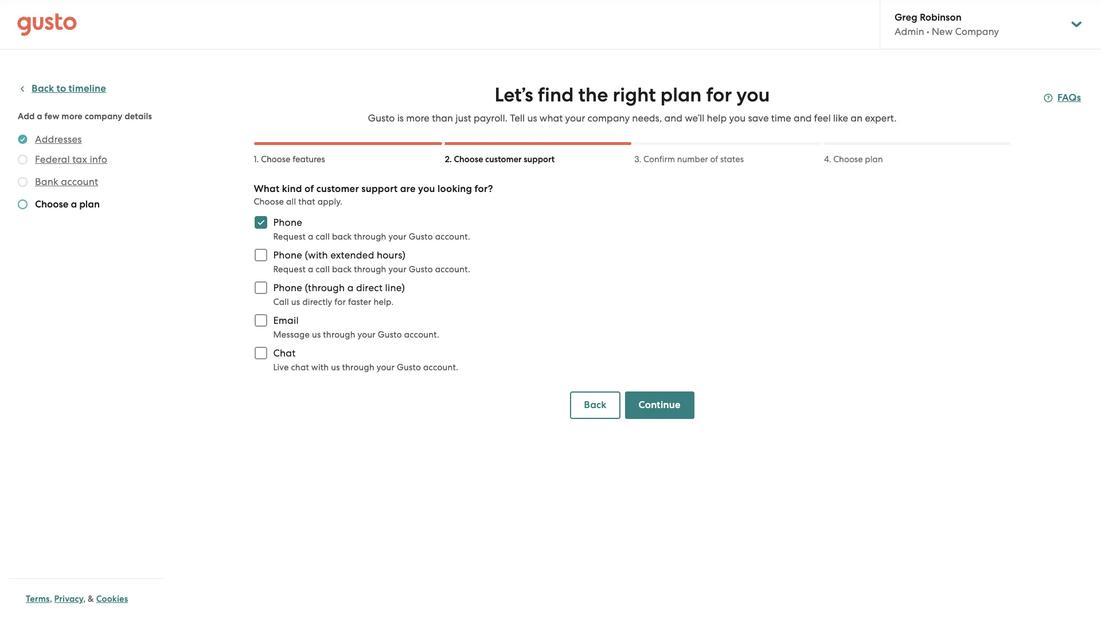 Task type: locate. For each thing, give the bounding box(es) containing it.
your for phone (with extended hours)
[[389, 264, 407, 275]]

chat
[[273, 348, 296, 359]]

0 vertical spatial check image
[[18, 155, 28, 165]]

call
[[316, 232, 330, 242], [316, 264, 330, 275]]

phone up call
[[273, 282, 302, 294]]

1 vertical spatial of
[[305, 183, 314, 195]]

1 horizontal spatial ,
[[83, 594, 86, 605]]

account. for phone (with extended hours)
[[435, 264, 470, 275]]

find
[[538, 83, 574, 107]]

more inside let's find the right plan for you gusto is more than just payroll. tell us what your company needs, and we'll help you save time and feel like an expert.
[[406, 112, 430, 124]]

back up phone (with extended hours)
[[332, 232, 352, 242]]

needs,
[[632, 112, 662, 124]]

kind
[[282, 183, 302, 195]]

check image
[[18, 155, 28, 165], [18, 200, 28, 209]]

through up direct
[[354, 264, 386, 275]]

1 request a call back through your gusto account. from the top
[[273, 232, 470, 242]]

you inside what kind of customer support are you looking for? choose all that apply.
[[418, 183, 435, 195]]

of inside what kind of customer support are you looking for? choose all that apply.
[[305, 183, 314, 195]]

account
[[61, 176, 98, 188]]

message
[[273, 330, 310, 340]]

through down message us through your gusto account.
[[342, 363, 375, 373]]

0 vertical spatial call
[[316, 232, 330, 242]]

back for back
[[584, 399, 607, 411]]

your down hours) on the left
[[389, 264, 407, 275]]

0 vertical spatial phone
[[273, 217, 302, 228]]

more
[[62, 111, 83, 122], [406, 112, 430, 124]]

plan up we'll
[[661, 83, 702, 107]]

your up live chat with us through your gusto account.
[[358, 330, 376, 340]]

back for phone (with extended hours)
[[332, 264, 352, 275]]

you up save
[[737, 83, 770, 107]]

phone for phone (through a direct line)
[[273, 282, 302, 294]]

,
[[50, 594, 52, 605], [83, 594, 86, 605]]

1 vertical spatial for
[[335, 297, 346, 308]]

choose
[[261, 154, 291, 165], [454, 154, 483, 165], [834, 154, 863, 165], [254, 197, 284, 207], [35, 199, 68, 211]]

support down what
[[524, 154, 555, 165]]

timeline
[[69, 83, 106, 95]]

phone for phone
[[273, 217, 302, 228]]

continue
[[639, 399, 681, 411]]

for down phone (through a direct line)
[[335, 297, 346, 308]]

through
[[354, 232, 386, 242], [354, 264, 386, 275], [323, 330, 356, 340], [342, 363, 375, 373]]

request
[[273, 232, 306, 242], [273, 264, 306, 275]]

back button
[[570, 392, 621, 419]]

back down phone (with extended hours)
[[332, 264, 352, 275]]

us right call
[[291, 297, 300, 308]]

info
[[90, 154, 107, 165]]

hours)
[[377, 250, 406, 261]]

us right with
[[331, 363, 340, 373]]

support
[[524, 154, 555, 165], [362, 183, 398, 195]]

what
[[540, 112, 563, 124]]

choose customer support
[[454, 154, 555, 165]]

of for kind
[[305, 183, 314, 195]]

Phone (through a direct line) checkbox
[[248, 275, 273, 301]]

of for number
[[711, 154, 718, 165]]

2 vertical spatial plan
[[79, 199, 100, 211]]

and left we'll
[[665, 112, 683, 124]]

greg
[[895, 11, 918, 24]]

through down call us directly for faster help.
[[323, 330, 356, 340]]

back
[[32, 83, 54, 95], [584, 399, 607, 411]]

customer up the "for?"
[[485, 154, 522, 165]]

cookies button
[[96, 593, 128, 606]]

1 and from the left
[[665, 112, 683, 124]]

1 check image from the top
[[18, 155, 28, 165]]

phone left the (with
[[273, 250, 302, 261]]

0 vertical spatial request a call back through your gusto account.
[[273, 232, 470, 242]]

of left the states
[[711, 154, 718, 165]]

support left are
[[362, 183, 398, 195]]

is
[[397, 112, 404, 124]]

more right the few
[[62, 111, 83, 122]]

1 vertical spatial back
[[332, 264, 352, 275]]

, left privacy "link"
[[50, 594, 52, 605]]

more right is
[[406, 112, 430, 124]]

2 horizontal spatial plan
[[865, 154, 883, 165]]

0 horizontal spatial customer
[[317, 183, 359, 195]]

0 horizontal spatial support
[[362, 183, 398, 195]]

company down the
[[588, 112, 630, 124]]

privacy
[[54, 594, 83, 605]]

0 horizontal spatial of
[[305, 183, 314, 195]]

gusto
[[368, 112, 395, 124], [409, 232, 433, 242], [409, 264, 433, 275], [378, 330, 402, 340], [397, 363, 421, 373]]

check image down circle check image
[[18, 155, 28, 165]]

your right what
[[565, 112, 585, 124]]

call down the (with
[[316, 264, 330, 275]]

1 vertical spatial back
[[584, 399, 607, 411]]

that
[[298, 197, 315, 207]]

0 horizontal spatial ,
[[50, 594, 52, 605]]

0 vertical spatial back
[[32, 83, 54, 95]]

you for for
[[737, 83, 770, 107]]

2 vertical spatial you
[[418, 183, 435, 195]]

request a call back through your gusto account. up direct
[[273, 264, 470, 275]]

1 horizontal spatial customer
[[485, 154, 522, 165]]

1 vertical spatial plan
[[865, 154, 883, 165]]

call
[[273, 297, 289, 308]]

your
[[565, 112, 585, 124], [389, 232, 407, 242], [389, 264, 407, 275], [358, 330, 376, 340], [377, 363, 395, 373]]

addresses
[[35, 134, 82, 145]]

let's find the right plan for you gusto is more than just payroll. tell us what your company needs, and we'll help you save time and feel like an expert.
[[368, 83, 897, 124]]

1 back from the top
[[332, 232, 352, 242]]

1 horizontal spatial for
[[707, 83, 732, 107]]

2 request from the top
[[273, 264, 306, 275]]

2 vertical spatial phone
[[273, 282, 302, 294]]

your down message us through your gusto account.
[[377, 363, 395, 373]]

of up that
[[305, 183, 314, 195]]

plan down expert. on the right top
[[865, 154, 883, 165]]

your for phone
[[389, 232, 407, 242]]

us inside let's find the right plan for you gusto is more than just payroll. tell us what your company needs, and we'll help you save time and feel like an expert.
[[527, 112, 537, 124]]

email
[[273, 315, 299, 326]]

0 vertical spatial back
[[332, 232, 352, 242]]

choose up what
[[261, 154, 291, 165]]

terms link
[[26, 594, 50, 605]]

company inside let's find the right plan for you gusto is more than just payroll. tell us what your company needs, and we'll help you save time and feel like an expert.
[[588, 112, 630, 124]]

plan inside 'list'
[[79, 199, 100, 211]]

terms , privacy , & cookies
[[26, 594, 128, 605]]

1 vertical spatial request
[[273, 264, 306, 275]]

faqs
[[1058, 92, 1082, 104]]

0 horizontal spatial for
[[335, 297, 346, 308]]

your up hours) on the left
[[389, 232, 407, 242]]

phone down "all"
[[273, 217, 302, 228]]

home image
[[17, 13, 77, 36]]

plan inside let's find the right plan for you gusto is more than just payroll. tell us what your company needs, and we'll help you save time and feel like an expert.
[[661, 83, 702, 107]]

0 vertical spatial you
[[737, 83, 770, 107]]

and
[[665, 112, 683, 124], [794, 112, 812, 124]]

2 back from the top
[[332, 264, 352, 275]]

choose inside 'list'
[[35, 199, 68, 211]]

choose down like
[[834, 154, 863, 165]]

all
[[286, 197, 296, 207]]

for up help
[[707, 83, 732, 107]]

call up the (with
[[316, 232, 330, 242]]

back inside the 'back to timeline' button
[[32, 83, 54, 95]]

through up the "extended"
[[354, 232, 386, 242]]

a up the (with
[[308, 232, 314, 242]]

choose down what
[[254, 197, 284, 207]]

bank account
[[35, 176, 98, 188]]

confirm number of states
[[644, 154, 744, 165]]

1 call from the top
[[316, 232, 330, 242]]

1 request from the top
[[273, 232, 306, 242]]

extended
[[331, 250, 374, 261]]

circle check image
[[18, 133, 28, 146]]

2 phone from the top
[[273, 250, 302, 261]]

us right tell
[[527, 112, 537, 124]]

company
[[85, 111, 123, 122], [588, 112, 630, 124]]

0 vertical spatial support
[[524, 154, 555, 165]]

1 horizontal spatial back
[[584, 399, 607, 411]]

1 vertical spatial check image
[[18, 200, 28, 209]]

a
[[37, 111, 42, 122], [71, 199, 77, 211], [308, 232, 314, 242], [308, 264, 314, 275], [348, 282, 354, 294]]

back for phone
[[332, 232, 352, 242]]

1 horizontal spatial more
[[406, 112, 430, 124]]

choose up looking
[[454, 154, 483, 165]]

you right are
[[418, 183, 435, 195]]

for?
[[475, 183, 493, 195]]

confirm
[[644, 154, 675, 165]]

an
[[851, 112, 863, 124]]

you right help
[[729, 112, 746, 124]]

admin
[[895, 26, 925, 37]]

0 vertical spatial of
[[711, 154, 718, 165]]

choose plan
[[834, 154, 883, 165]]

federal tax info
[[35, 154, 107, 165]]

1 horizontal spatial of
[[711, 154, 718, 165]]

1 vertical spatial call
[[316, 264, 330, 275]]

add a few more company details
[[18, 111, 152, 122]]

1 vertical spatial support
[[362, 183, 398, 195]]

of
[[711, 154, 718, 165], [305, 183, 314, 195]]

back
[[332, 232, 352, 242], [332, 264, 352, 275]]

phone
[[273, 217, 302, 228], [273, 250, 302, 261], [273, 282, 302, 294]]

request for phone
[[273, 232, 306, 242]]

2 request a call back through your gusto account. from the top
[[273, 264, 470, 275]]

for
[[707, 83, 732, 107], [335, 297, 346, 308]]

0 vertical spatial for
[[707, 83, 732, 107]]

like
[[834, 112, 849, 124]]

1 horizontal spatial plan
[[661, 83, 702, 107]]

(with
[[305, 250, 328, 261]]

a inside 'list'
[[71, 199, 77, 211]]

Phone (with extended hours) checkbox
[[248, 243, 273, 268]]

line)
[[385, 282, 405, 294]]

request a call back through your gusto account.
[[273, 232, 470, 242], [273, 264, 470, 275]]

1 horizontal spatial and
[[794, 112, 812, 124]]

request a call back through your gusto account. up the "extended"
[[273, 232, 470, 242]]

a down account
[[71, 199, 77, 211]]

, left & on the bottom left
[[83, 594, 86, 605]]

0 horizontal spatial plan
[[79, 199, 100, 211]]

1 horizontal spatial company
[[588, 112, 630, 124]]

customer up apply. at the top of the page
[[317, 183, 359, 195]]

2 and from the left
[[794, 112, 812, 124]]

your inside let's find the right plan for you gusto is more than just payroll. tell us what your company needs, and we'll help you save time and feel like an expert.
[[565, 112, 585, 124]]

1 vertical spatial request a call back through your gusto account.
[[273, 264, 470, 275]]

back inside button
[[584, 399, 607, 411]]

request up the (with
[[273, 232, 306, 242]]

choose for choose plan
[[834, 154, 863, 165]]

3 phone from the top
[[273, 282, 302, 294]]

check image down check icon
[[18, 200, 28, 209]]

0 vertical spatial plan
[[661, 83, 702, 107]]

plan down account
[[79, 199, 100, 211]]

2 call from the top
[[316, 264, 330, 275]]

choose inside what kind of customer support are you looking for? choose all that apply.
[[254, 197, 284, 207]]

0 vertical spatial request
[[273, 232, 306, 242]]

us
[[527, 112, 537, 124], [291, 297, 300, 308], [312, 330, 321, 340], [331, 363, 340, 373]]

states
[[721, 154, 744, 165]]

choose features
[[261, 154, 325, 165]]

company down timeline
[[85, 111, 123, 122]]

0 horizontal spatial back
[[32, 83, 54, 95]]

account. for chat
[[423, 363, 459, 373]]

0 horizontal spatial and
[[665, 112, 683, 124]]

through for chat
[[342, 363, 375, 373]]

choose down bank
[[35, 199, 68, 211]]

1 , from the left
[[50, 594, 52, 605]]

1 vertical spatial customer
[[317, 183, 359, 195]]

gusto inside let's find the right plan for you gusto is more than just payroll. tell us what your company needs, and we'll help you save time and feel like an expert.
[[368, 112, 395, 124]]

phone for phone (with extended hours)
[[273, 250, 302, 261]]

check image
[[18, 177, 28, 187]]

1 phone from the top
[[273, 217, 302, 228]]

and left feel
[[794, 112, 812, 124]]

request down the (with
[[273, 264, 306, 275]]

account.
[[435, 232, 470, 242], [435, 264, 470, 275], [404, 330, 439, 340], [423, 363, 459, 373]]

1 vertical spatial phone
[[273, 250, 302, 261]]

a up the faster at the left of the page
[[348, 282, 354, 294]]



Task type: describe. For each thing, give the bounding box(es) containing it.
choose for choose features
[[261, 154, 291, 165]]

(through
[[305, 282, 345, 294]]

call us directly for faster help.
[[273, 297, 394, 308]]

payroll.
[[474, 112, 508, 124]]

request for phone (with extended hours)
[[273, 264, 306, 275]]

Chat checkbox
[[248, 341, 273, 366]]

•
[[927, 26, 930, 37]]

choose for choose customer support
[[454, 154, 483, 165]]

1 vertical spatial you
[[729, 112, 746, 124]]

choose a plan
[[35, 199, 100, 211]]

phone (through a direct line)
[[273, 282, 405, 294]]

terms
[[26, 594, 50, 605]]

through for phone (with extended hours)
[[354, 264, 386, 275]]

request a call back through your gusto account. for phone
[[273, 232, 470, 242]]

time
[[771, 112, 792, 124]]

robinson
[[920, 11, 962, 24]]

with
[[311, 363, 329, 373]]

2 , from the left
[[83, 594, 86, 605]]

0 vertical spatial customer
[[485, 154, 522, 165]]

tax
[[72, 154, 87, 165]]

privacy link
[[54, 594, 83, 605]]

Email checkbox
[[248, 308, 273, 333]]

request a call back through your gusto account. for phone (with extended hours)
[[273, 264, 470, 275]]

features
[[293, 154, 325, 165]]

back to timeline button
[[18, 82, 106, 96]]

live chat with us through your gusto account.
[[273, 363, 459, 373]]

are
[[400, 183, 416, 195]]

let's
[[495, 83, 533, 107]]

gusto for phone (with extended hours)
[[409, 264, 433, 275]]

through for phone
[[354, 232, 386, 242]]

a down the (with
[[308, 264, 314, 275]]

details
[[125, 111, 152, 122]]

greg robinson admin • new company
[[895, 11, 999, 37]]

message us through your gusto account.
[[273, 330, 439, 340]]

us right message
[[312, 330, 321, 340]]

directly
[[302, 297, 332, 308]]

account. for phone
[[435, 232, 470, 242]]

a left the few
[[37, 111, 42, 122]]

direct
[[356, 282, 383, 294]]

2 check image from the top
[[18, 200, 28, 209]]

bank
[[35, 176, 59, 188]]

gusto for chat
[[397, 363, 421, 373]]

call for phone
[[316, 232, 330, 242]]

number
[[677, 154, 708, 165]]

1 horizontal spatial support
[[524, 154, 555, 165]]

few
[[45, 111, 59, 122]]

what
[[254, 183, 280, 195]]

faster
[[348, 297, 372, 308]]

bank account button
[[35, 175, 98, 189]]

back for back to timeline
[[32, 83, 54, 95]]

help
[[707, 112, 727, 124]]

live
[[273, 363, 289, 373]]

we'll
[[685, 112, 705, 124]]

feel
[[814, 112, 831, 124]]

support inside what kind of customer support are you looking for? choose all that apply.
[[362, 183, 398, 195]]

continue button
[[625, 392, 695, 419]]

than
[[432, 112, 453, 124]]

federal
[[35, 154, 70, 165]]

0 horizontal spatial more
[[62, 111, 83, 122]]

faqs button
[[1044, 91, 1082, 105]]

apply.
[[318, 197, 343, 207]]

new
[[932, 26, 953, 37]]

you for are
[[418, 183, 435, 195]]

right
[[613, 83, 656, 107]]

call for phone (with extended hours)
[[316, 264, 330, 275]]

back to timeline
[[32, 83, 106, 95]]

phone (with extended hours)
[[273, 250, 406, 261]]

addresses button
[[35, 133, 82, 146]]

Phone checkbox
[[248, 210, 273, 235]]

the
[[579, 83, 608, 107]]

gusto for phone
[[409, 232, 433, 242]]

add
[[18, 111, 35, 122]]

choose a plan list
[[18, 133, 159, 214]]

save
[[748, 112, 769, 124]]

looking
[[438, 183, 472, 195]]

what kind of customer support are you looking for? choose all that apply.
[[254, 183, 493, 207]]

expert.
[[865, 112, 897, 124]]

cookies
[[96, 594, 128, 605]]

help.
[[374, 297, 394, 308]]

company
[[955, 26, 999, 37]]

federal tax info button
[[35, 153, 107, 166]]

tell
[[510, 112, 525, 124]]

0 horizontal spatial company
[[85, 111, 123, 122]]

just
[[456, 112, 472, 124]]

for inside let's find the right plan for you gusto is more than just payroll. tell us what your company needs, and we'll help you save time and feel like an expert.
[[707, 83, 732, 107]]

choose for choose a plan
[[35, 199, 68, 211]]

&
[[88, 594, 94, 605]]

your for chat
[[377, 363, 395, 373]]

customer inside what kind of customer support are you looking for? choose all that apply.
[[317, 183, 359, 195]]

to
[[57, 83, 66, 95]]

chat
[[291, 363, 309, 373]]



Task type: vqa. For each thing, say whether or not it's contained in the screenshot.


